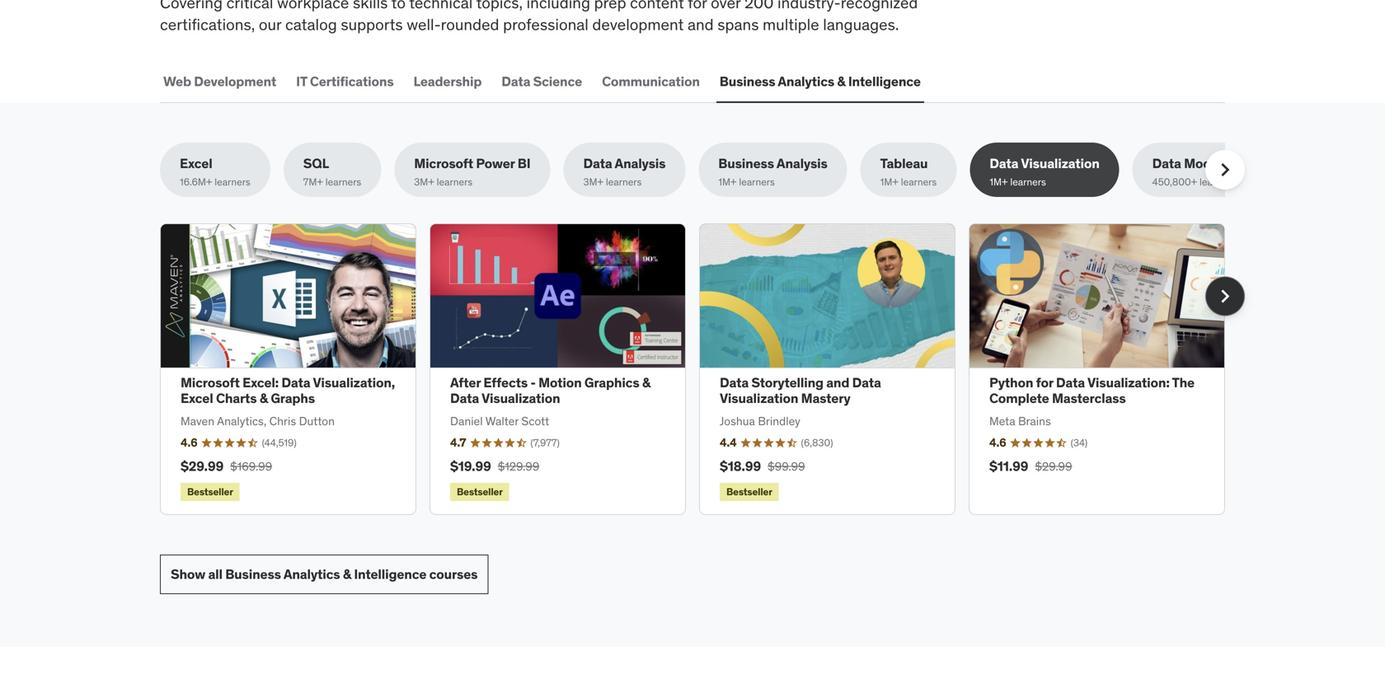 Task type: vqa. For each thing, say whether or not it's contained in the screenshot.


Task type: describe. For each thing, give the bounding box(es) containing it.
covering
[[160, 0, 223, 12]]

the
[[1172, 374, 1195, 391]]

it
[[296, 73, 307, 90]]

it certifications button
[[293, 62, 397, 102]]

analytics inside button
[[778, 73, 835, 90]]

business analytics & intelligence button
[[716, 62, 924, 102]]

graphs
[[271, 390, 315, 407]]

1m+ for data visualization
[[990, 176, 1008, 188]]

courses
[[429, 566, 478, 583]]

including
[[527, 0, 590, 12]]

& inside 'after effects - motion graphics & data visualization'
[[642, 374, 651, 391]]

microsoft excel: data visualization, excel charts & graphs
[[181, 374, 395, 407]]

industry-
[[778, 0, 841, 12]]

modeling
[[1184, 155, 1242, 172]]

2 vertical spatial business
[[225, 566, 281, 583]]

7m+
[[303, 176, 323, 188]]

tableau
[[881, 155, 928, 172]]

development
[[194, 73, 276, 90]]

languages.
[[823, 15, 899, 34]]

microsoft power bi 3m+ learners
[[414, 155, 531, 188]]

topic filters element
[[160, 143, 1262, 197]]

3m+ inside microsoft power bi 3m+ learners
[[414, 176, 434, 188]]

critical
[[226, 0, 273, 12]]

200
[[745, 0, 774, 12]]

rounded
[[441, 15, 499, 34]]

& inside button
[[837, 73, 846, 90]]

data science button
[[498, 62, 586, 102]]

1m+ for business analysis
[[719, 176, 737, 188]]

learners inside excel 16.6m+ learners
[[215, 176, 251, 188]]

data inside the python for data visualization: the complete masterclass
[[1056, 374, 1085, 391]]

data modeling 450,800+ learners
[[1153, 155, 1242, 188]]

communication button
[[599, 62, 703, 102]]

16.6m+
[[180, 176, 212, 188]]

web development button
[[160, 62, 280, 102]]

analysis for data analysis
[[615, 155, 666, 172]]

visualization,
[[313, 374, 395, 391]]

graphics
[[585, 374, 640, 391]]

and inside the covering critical workplace skills to technical topics, including prep content for over 200 industry-recognized certifications, our catalog supports well-rounded professional development and spans multiple languages.
[[688, 15, 714, 34]]

bi
[[518, 155, 531, 172]]

it certifications
[[296, 73, 394, 90]]

learners inside sql 7m+ learners
[[326, 176, 361, 188]]

technical
[[409, 0, 473, 12]]

1m+ inside tableau 1m+ learners
[[881, 176, 899, 188]]

workplace
[[277, 0, 349, 12]]

tableau 1m+ learners
[[881, 155, 937, 188]]

charts
[[216, 390, 257, 407]]

supports
[[341, 15, 403, 34]]

web
[[163, 73, 191, 90]]

learners inside business analysis 1m+ learners
[[739, 176, 775, 188]]

business analytics & intelligence
[[720, 73, 921, 90]]

python
[[990, 374, 1034, 391]]

for inside the covering critical workplace skills to technical topics, including prep content for over 200 industry-recognized certifications, our catalog supports well-rounded professional development and spans multiple languages.
[[688, 0, 707, 12]]

power
[[476, 155, 515, 172]]

our
[[259, 15, 282, 34]]

development
[[592, 15, 684, 34]]

data inside data analysis 3m+ learners
[[583, 155, 612, 172]]

covering critical workplace skills to technical topics, including prep content for over 200 industry-recognized certifications, our catalog supports well-rounded professional development and spans multiple languages.
[[160, 0, 918, 34]]

prep
[[594, 0, 626, 12]]

motion
[[539, 374, 582, 391]]

microsoft excel: data visualization, excel charts & graphs link
[[181, 374, 395, 407]]

next image for "carousel" element
[[1212, 283, 1239, 310]]

over
[[711, 0, 741, 12]]

intelligence inside the business analytics & intelligence button
[[849, 73, 921, 90]]

mastery
[[801, 390, 851, 407]]

professional
[[503, 15, 589, 34]]

learners inside tableau 1m+ learners
[[901, 176, 937, 188]]

learners inside microsoft power bi 3m+ learners
[[437, 176, 473, 188]]

effects
[[484, 374, 528, 391]]

storytelling
[[752, 374, 824, 391]]



Task type: locate. For each thing, give the bounding box(es) containing it.
microsoft for learners
[[414, 155, 473, 172]]

2 horizontal spatial 1m+
[[990, 176, 1008, 188]]

and right storytelling
[[827, 374, 850, 391]]

microsoft left power
[[414, 155, 473, 172]]

0 vertical spatial analytics
[[778, 73, 835, 90]]

intelligence inside show all business analytics & intelligence courses link
[[354, 566, 427, 583]]

8 learners from the left
[[1200, 176, 1236, 188]]

and down over
[[688, 15, 714, 34]]

microsoft inside "microsoft excel: data visualization, excel charts & graphs"
[[181, 374, 240, 391]]

excel
[[180, 155, 212, 172], [181, 390, 213, 407]]

to
[[391, 0, 406, 12]]

show
[[171, 566, 205, 583]]

450,800+
[[1153, 176, 1198, 188]]

data storytelling and data visualization mastery link
[[720, 374, 881, 407]]

1 vertical spatial business
[[719, 155, 774, 172]]

0 horizontal spatial intelligence
[[354, 566, 427, 583]]

show all business analytics & intelligence courses link
[[160, 555, 488, 595]]

sql
[[303, 155, 329, 172]]

0 horizontal spatial 3m+
[[414, 176, 434, 188]]

after
[[450, 374, 481, 391]]

5 learners from the left
[[739, 176, 775, 188]]

next image
[[1212, 157, 1239, 183], [1212, 283, 1239, 310]]

0 vertical spatial intelligence
[[849, 73, 921, 90]]

intelligence down languages.
[[849, 73, 921, 90]]

excel inside "microsoft excel: data visualization, excel charts & graphs"
[[181, 390, 213, 407]]

spans
[[718, 15, 759, 34]]

for inside the python for data visualization: the complete masterclass
[[1036, 374, 1054, 391]]

all
[[208, 566, 223, 583]]

1m+
[[719, 176, 737, 188], [881, 176, 899, 188], [990, 176, 1008, 188]]

1 vertical spatial and
[[827, 374, 850, 391]]

1 horizontal spatial analytics
[[778, 73, 835, 90]]

analysis
[[615, 155, 666, 172], [777, 155, 828, 172]]

excel 16.6m+ learners
[[180, 155, 251, 188]]

1 horizontal spatial visualization
[[720, 390, 799, 407]]

data inside data modeling 450,800+ learners
[[1153, 155, 1182, 172]]

for right python
[[1036, 374, 1054, 391]]

data inside button
[[502, 73, 531, 90]]

science
[[533, 73, 582, 90]]

catalog
[[285, 15, 337, 34]]

show all business analytics & intelligence courses
[[171, 566, 478, 583]]

skills
[[353, 0, 388, 12]]

1 3m+ from the left
[[414, 176, 434, 188]]

web development
[[163, 73, 276, 90]]

0 horizontal spatial for
[[688, 0, 707, 12]]

data inside the data visualization 1m+ learners
[[990, 155, 1019, 172]]

data storytelling and data visualization mastery
[[720, 374, 881, 407]]

microsoft
[[414, 155, 473, 172], [181, 374, 240, 391]]

analysis for business analysis
[[777, 155, 828, 172]]

visualization:
[[1088, 374, 1170, 391]]

0 horizontal spatial 1m+
[[719, 176, 737, 188]]

0 vertical spatial excel
[[180, 155, 212, 172]]

business inside button
[[720, 73, 776, 90]]

1 horizontal spatial and
[[827, 374, 850, 391]]

3 learners from the left
[[437, 176, 473, 188]]

0 horizontal spatial analysis
[[615, 155, 666, 172]]

0 horizontal spatial visualization
[[482, 390, 560, 407]]

leadership
[[414, 73, 482, 90]]

next image inside "carousel" element
[[1212, 283, 1239, 310]]

visualization inside the data visualization 1m+ learners
[[1021, 155, 1100, 172]]

microsoft left excel:
[[181, 374, 240, 391]]

analysis inside data analysis 3m+ learners
[[615, 155, 666, 172]]

3 1m+ from the left
[[990, 176, 1008, 188]]

1 vertical spatial next image
[[1212, 283, 1239, 310]]

0 vertical spatial microsoft
[[414, 155, 473, 172]]

business inside business analysis 1m+ learners
[[719, 155, 774, 172]]

data inside "microsoft excel: data visualization, excel charts & graphs"
[[282, 374, 310, 391]]

analysis inside business analysis 1m+ learners
[[777, 155, 828, 172]]

2 next image from the top
[[1212, 283, 1239, 310]]

1 horizontal spatial for
[[1036, 374, 1054, 391]]

for
[[688, 0, 707, 12], [1036, 374, 1054, 391]]

1 horizontal spatial microsoft
[[414, 155, 473, 172]]

7 learners from the left
[[1011, 176, 1046, 188]]

0 horizontal spatial microsoft
[[181, 374, 240, 391]]

data analysis 3m+ learners
[[583, 155, 666, 188]]

microsoft for excel
[[181, 374, 240, 391]]

2 horizontal spatial visualization
[[1021, 155, 1100, 172]]

next image inside topic filters element
[[1212, 157, 1239, 183]]

learners
[[215, 176, 251, 188], [326, 176, 361, 188], [437, 176, 473, 188], [606, 176, 642, 188], [739, 176, 775, 188], [901, 176, 937, 188], [1011, 176, 1046, 188], [1200, 176, 1236, 188]]

visualization
[[1021, 155, 1100, 172], [482, 390, 560, 407], [720, 390, 799, 407]]

0 vertical spatial next image
[[1212, 157, 1239, 183]]

excel inside excel 16.6m+ learners
[[180, 155, 212, 172]]

1 horizontal spatial analysis
[[777, 155, 828, 172]]

data science
[[502, 73, 582, 90]]

-
[[531, 374, 536, 391]]

well-
[[407, 15, 441, 34]]

1 horizontal spatial intelligence
[[849, 73, 921, 90]]

intelligence
[[849, 73, 921, 90], [354, 566, 427, 583]]

1 horizontal spatial 1m+
[[881, 176, 899, 188]]

0 horizontal spatial and
[[688, 15, 714, 34]]

0 horizontal spatial analytics
[[284, 566, 340, 583]]

& inside "microsoft excel: data visualization, excel charts & graphs"
[[260, 390, 268, 407]]

carousel element
[[160, 224, 1245, 516]]

business
[[720, 73, 776, 90], [719, 155, 774, 172], [225, 566, 281, 583]]

after effects - motion graphics & data visualization
[[450, 374, 651, 407]]

1 horizontal spatial 3m+
[[583, 176, 604, 188]]

certifications
[[310, 73, 394, 90]]

&
[[837, 73, 846, 90], [642, 374, 651, 391], [260, 390, 268, 407], [343, 566, 351, 583]]

intelligence left "courses"
[[354, 566, 427, 583]]

visualization inside 'after effects - motion graphics & data visualization'
[[482, 390, 560, 407]]

data visualization 1m+ learners
[[990, 155, 1100, 188]]

excel left charts
[[181, 390, 213, 407]]

data inside 'after effects - motion graphics & data visualization'
[[450, 390, 479, 407]]

microsoft inside microsoft power bi 3m+ learners
[[414, 155, 473, 172]]

after effects - motion graphics & data visualization link
[[450, 374, 651, 407]]

python for data visualization: the complete masterclass link
[[990, 374, 1195, 407]]

python for data visualization: the complete masterclass
[[990, 374, 1195, 407]]

leadership button
[[410, 62, 485, 102]]

topics,
[[476, 0, 523, 12]]

1 learners from the left
[[215, 176, 251, 188]]

business for business analytics & intelligence
[[720, 73, 776, 90]]

business for business analysis 1m+ learners
[[719, 155, 774, 172]]

business analysis 1m+ learners
[[719, 155, 828, 188]]

1 vertical spatial for
[[1036, 374, 1054, 391]]

1 analysis from the left
[[615, 155, 666, 172]]

visualization inside data storytelling and data visualization mastery
[[720, 390, 799, 407]]

sql 7m+ learners
[[303, 155, 361, 188]]

2 3m+ from the left
[[583, 176, 604, 188]]

communication
[[602, 73, 700, 90]]

3m+
[[414, 176, 434, 188], [583, 176, 604, 188]]

2 learners from the left
[[326, 176, 361, 188]]

recognized
[[841, 0, 918, 12]]

1m+ inside business analysis 1m+ learners
[[719, 176, 737, 188]]

content
[[630, 0, 684, 12]]

learners inside data analysis 3m+ learners
[[606, 176, 642, 188]]

1 vertical spatial analytics
[[284, 566, 340, 583]]

1m+ inside the data visualization 1m+ learners
[[990, 176, 1008, 188]]

1 vertical spatial intelligence
[[354, 566, 427, 583]]

4 learners from the left
[[606, 176, 642, 188]]

1 vertical spatial microsoft
[[181, 374, 240, 391]]

masterclass
[[1052, 390, 1126, 407]]

0 vertical spatial business
[[720, 73, 776, 90]]

3m+ inside data analysis 3m+ learners
[[583, 176, 604, 188]]

next image for topic filters element on the top
[[1212, 157, 1239, 183]]

2 analysis from the left
[[777, 155, 828, 172]]

certifications,
[[160, 15, 255, 34]]

excel:
[[243, 374, 279, 391]]

learners inside the data visualization 1m+ learners
[[1011, 176, 1046, 188]]

2 1m+ from the left
[[881, 176, 899, 188]]

excel up 16.6m+
[[180, 155, 212, 172]]

and
[[688, 15, 714, 34], [827, 374, 850, 391]]

6 learners from the left
[[901, 176, 937, 188]]

1 next image from the top
[[1212, 157, 1239, 183]]

complete
[[990, 390, 1050, 407]]

for left over
[[688, 0, 707, 12]]

1 vertical spatial excel
[[181, 390, 213, 407]]

and inside data storytelling and data visualization mastery
[[827, 374, 850, 391]]

learners inside data modeling 450,800+ learners
[[1200, 176, 1236, 188]]

0 vertical spatial for
[[688, 0, 707, 12]]

1 1m+ from the left
[[719, 176, 737, 188]]

multiple
[[763, 15, 819, 34]]

0 vertical spatial and
[[688, 15, 714, 34]]

data
[[502, 73, 531, 90], [583, 155, 612, 172], [990, 155, 1019, 172], [1153, 155, 1182, 172], [282, 374, 310, 391], [720, 374, 749, 391], [852, 374, 881, 391], [1056, 374, 1085, 391], [450, 390, 479, 407]]

analytics
[[778, 73, 835, 90], [284, 566, 340, 583]]



